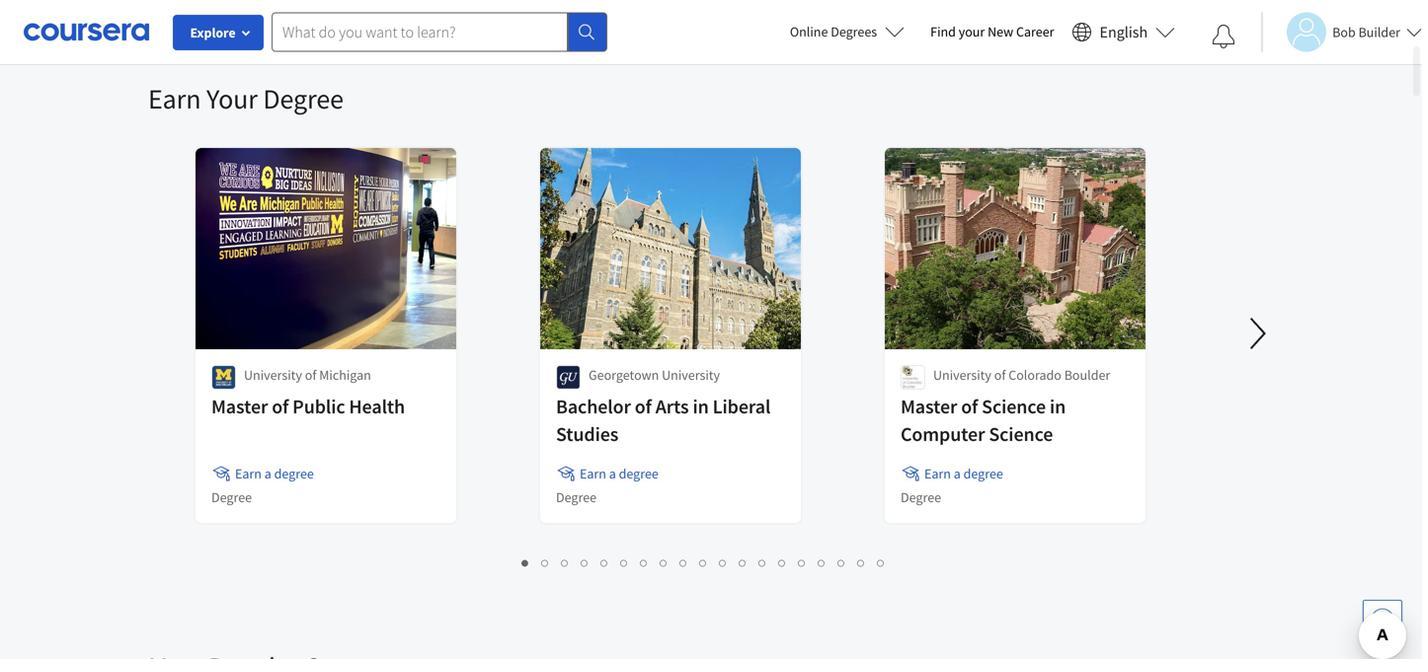 Task type: locate. For each thing, give the bounding box(es) containing it.
computer
[[901, 422, 985, 447]]

boulder
[[1065, 367, 1111, 384]]

of
[[305, 367, 317, 384], [995, 367, 1006, 384], [272, 395, 289, 419], [635, 395, 652, 419], [961, 395, 978, 419]]

degree for master of science in computer science
[[901, 489, 942, 507]]

degree down master of science in computer science
[[964, 465, 1004, 483]]

2 horizontal spatial a
[[954, 465, 961, 483]]

master
[[211, 395, 268, 419], [901, 395, 958, 419]]

2 horizontal spatial degree
[[964, 465, 1004, 483]]

2 horizontal spatial university
[[934, 367, 992, 384]]

of left the colorado
[[995, 367, 1006, 384]]

1 degree from the left
[[274, 465, 314, 483]]

master inside master of science in computer science
[[901, 395, 958, 419]]

degree
[[274, 465, 314, 483], [619, 465, 659, 483], [964, 465, 1004, 483]]

of inside master of science in computer science
[[961, 395, 978, 419]]

1 horizontal spatial earn a degree
[[580, 465, 659, 483]]

earn a degree down studies
[[580, 465, 659, 483]]

10
[[700, 553, 716, 572]]

master down university of michigan image
[[211, 395, 268, 419]]

university
[[244, 367, 302, 384], [662, 367, 720, 384], [934, 367, 992, 384]]

earn your degree
[[148, 82, 344, 116]]

coursera image
[[24, 16, 149, 48]]

0 horizontal spatial earn a degree
[[235, 465, 314, 483]]

in down the colorado
[[1050, 395, 1066, 419]]

0 horizontal spatial a
[[264, 465, 271, 483]]

None search field
[[272, 12, 608, 52]]

in right arts
[[693, 395, 709, 419]]

2 button
[[536, 551, 556, 574]]

2 earn a degree from the left
[[580, 465, 659, 483]]

degree
[[263, 82, 344, 116], [211, 489, 252, 507], [556, 489, 597, 507], [901, 489, 942, 507]]

in inside master of science in computer science
[[1050, 395, 1066, 419]]

university up master of public health
[[244, 367, 302, 384]]

3 university from the left
[[934, 367, 992, 384]]

13 button
[[753, 551, 775, 574]]

12 button
[[734, 551, 755, 574]]

earn down the computer
[[925, 465, 951, 483]]

3 button
[[556, 551, 575, 574]]

1 in from the left
[[693, 395, 709, 419]]

in
[[693, 395, 709, 419], [1050, 395, 1066, 419]]

in inside bachelor of arts in liberal studies
[[693, 395, 709, 419]]

7 button
[[635, 551, 654, 574]]

earn a degree for science
[[925, 465, 1004, 483]]

list containing 1
[[198, 551, 1210, 574]]

of left arts
[[635, 395, 652, 419]]

master for master of science in computer science
[[901, 395, 958, 419]]

arts
[[656, 395, 689, 419]]

a
[[264, 465, 271, 483], [609, 465, 616, 483], [954, 465, 961, 483]]

a down studies
[[609, 465, 616, 483]]

michigan
[[319, 367, 371, 384]]

earn your degree carousel element
[[148, 22, 1423, 591]]

earn
[[148, 82, 201, 116], [235, 465, 262, 483], [580, 465, 607, 483], [925, 465, 951, 483]]

2 in from the left
[[1050, 395, 1066, 419]]

earn a degree for public
[[235, 465, 314, 483]]

earn down master of public health
[[235, 465, 262, 483]]

of for colorado
[[995, 367, 1006, 384]]

a down master of public health
[[264, 465, 271, 483]]

6 button
[[615, 551, 635, 574]]

8
[[660, 553, 668, 572]]

0 vertical spatial science
[[982, 395, 1046, 419]]

public
[[293, 395, 345, 419]]

1 horizontal spatial a
[[609, 465, 616, 483]]

bob builder
[[1333, 23, 1401, 41]]

11
[[720, 553, 735, 572]]

1 vertical spatial list
[[198, 551, 1210, 574]]

12
[[739, 553, 755, 572]]

master of science in computer science
[[901, 395, 1066, 447]]

explore
[[190, 24, 236, 41]]

earn left the your
[[148, 82, 201, 116]]

university of colorado boulder image
[[901, 366, 926, 390]]

15
[[799, 553, 815, 572]]

9
[[680, 553, 688, 572]]

0 horizontal spatial master
[[211, 395, 268, 419]]

of up the computer
[[961, 395, 978, 419]]

1 university from the left
[[244, 367, 302, 384]]

english button
[[1064, 0, 1184, 64]]

earn down studies
[[580, 465, 607, 483]]

builder
[[1359, 23, 1401, 41]]

degree down bachelor of arts in liberal studies
[[619, 465, 659, 483]]

degree for arts
[[619, 465, 659, 483]]

2
[[542, 553, 550, 572]]

3 a from the left
[[954, 465, 961, 483]]

university up arts
[[662, 367, 720, 384]]

earn a degree down master of public health
[[235, 465, 314, 483]]

0 horizontal spatial degree
[[274, 465, 314, 483]]

1 horizontal spatial in
[[1050, 395, 1066, 419]]

university of michigan
[[244, 367, 371, 384]]

3 degree from the left
[[964, 465, 1004, 483]]

0 horizontal spatial university
[[244, 367, 302, 384]]

of for arts
[[635, 395, 652, 419]]

1 horizontal spatial university
[[662, 367, 720, 384]]

3 earn a degree from the left
[[925, 465, 1004, 483]]

1 earn a degree from the left
[[235, 465, 314, 483]]

earn a degree for arts
[[580, 465, 659, 483]]

1 horizontal spatial degree
[[619, 465, 659, 483]]

11 button
[[714, 551, 735, 574]]

1 a from the left
[[264, 465, 271, 483]]

master up the computer
[[901, 395, 958, 419]]

5
[[601, 553, 609, 572]]

2 horizontal spatial earn a degree
[[925, 465, 1004, 483]]

bob
[[1333, 23, 1356, 41]]

2 master from the left
[[901, 395, 958, 419]]

a for science
[[954, 465, 961, 483]]

10 button
[[694, 551, 716, 574]]

0 horizontal spatial in
[[693, 395, 709, 419]]

of inside bachelor of arts in liberal studies
[[635, 395, 652, 419]]

a down the computer
[[954, 465, 961, 483]]

1 horizontal spatial master
[[901, 395, 958, 419]]

earn a degree down the computer
[[925, 465, 1004, 483]]

of left public
[[272, 395, 289, 419]]

list
[[148, 0, 1274, 16], [198, 551, 1210, 574]]

2 degree from the left
[[619, 465, 659, 483]]

4
[[581, 553, 589, 572]]

earn for master of science in computer science
[[925, 465, 951, 483]]

earn a degree
[[235, 465, 314, 483], [580, 465, 659, 483], [925, 465, 1004, 483]]

1 master from the left
[[211, 395, 268, 419]]

degree down master of public health
[[274, 465, 314, 483]]

georgetown university
[[589, 367, 720, 384]]

university right university of colorado boulder 'image'
[[934, 367, 992, 384]]

help center image
[[1371, 609, 1395, 632]]

your
[[206, 82, 258, 116]]

of for public
[[272, 395, 289, 419]]

17
[[838, 553, 854, 572]]

career
[[1017, 23, 1055, 41]]

0 vertical spatial list
[[148, 0, 1274, 16]]

degree for master of public health
[[211, 489, 252, 507]]

2 a from the left
[[609, 465, 616, 483]]

of up master of public health
[[305, 367, 317, 384]]

science
[[982, 395, 1046, 419], [989, 422, 1053, 447]]



Task type: vqa. For each thing, say whether or not it's contained in the screenshot.
6 "button" at bottom left
yes



Task type: describe. For each thing, give the bounding box(es) containing it.
online degrees button
[[774, 10, 921, 53]]

your
[[959, 23, 985, 41]]

10 11 12 13 14 15 16 17 18 19
[[700, 553, 894, 572]]

georgetown university image
[[556, 366, 581, 390]]

explore button
[[173, 15, 264, 50]]

17 button
[[832, 551, 854, 574]]

health
[[349, 395, 405, 419]]

What do you want to learn? text field
[[272, 12, 568, 52]]

degree for science
[[964, 465, 1004, 483]]

18
[[858, 553, 874, 572]]

online degrees
[[790, 23, 877, 41]]

14
[[779, 553, 795, 572]]

3
[[562, 553, 570, 572]]

master for master of public health
[[211, 395, 268, 419]]

of for michigan
[[305, 367, 317, 384]]

studies
[[556, 422, 619, 447]]

16
[[818, 553, 834, 572]]

a for public
[[264, 465, 271, 483]]

earn for master of public health
[[235, 465, 262, 483]]

bachelor
[[556, 395, 631, 419]]

4 button
[[575, 551, 595, 574]]

a for arts
[[609, 465, 616, 483]]

18 button
[[852, 551, 874, 574]]

in for science
[[1050, 395, 1066, 419]]

next slide image
[[1235, 310, 1282, 358]]

degree for public
[[274, 465, 314, 483]]

in for arts
[[693, 395, 709, 419]]

19
[[878, 553, 894, 572]]

online
[[790, 23, 828, 41]]

english
[[1100, 22, 1148, 42]]

university of colorado boulder
[[934, 367, 1111, 384]]

5 button
[[595, 551, 615, 574]]

1 vertical spatial science
[[989, 422, 1053, 447]]

university for master of science in computer science
[[934, 367, 992, 384]]

university for master of public health
[[244, 367, 302, 384]]

9 button
[[674, 551, 694, 574]]

georgetown
[[589, 367, 659, 384]]

liberal
[[713, 395, 771, 419]]

find your new career link
[[921, 20, 1064, 44]]

1
[[522, 553, 530, 572]]

of for science
[[961, 395, 978, 419]]

8 button
[[654, 551, 674, 574]]

find
[[931, 23, 956, 41]]

university of michigan image
[[211, 366, 236, 390]]

master of public health
[[211, 395, 405, 419]]

list inside earn your degree carousel element
[[198, 551, 1210, 574]]

bob builder button
[[1262, 12, 1423, 52]]

15 button
[[793, 551, 815, 574]]

14 button
[[773, 551, 795, 574]]

degree for bachelor of arts in liberal studies
[[556, 489, 597, 507]]

19 button
[[872, 551, 894, 574]]

13
[[759, 553, 775, 572]]

show notifications image
[[1212, 25, 1236, 48]]

6
[[621, 553, 629, 572]]

bachelor of arts in liberal studies
[[556, 395, 771, 447]]

new
[[988, 23, 1014, 41]]

7
[[641, 553, 649, 572]]

1 button
[[516, 551, 536, 574]]

colorado
[[1009, 367, 1062, 384]]

find your new career
[[931, 23, 1055, 41]]

degrees
[[831, 23, 877, 41]]

16 button
[[813, 551, 834, 574]]

earn for bachelor of arts in liberal studies
[[580, 465, 607, 483]]

2 university from the left
[[662, 367, 720, 384]]



